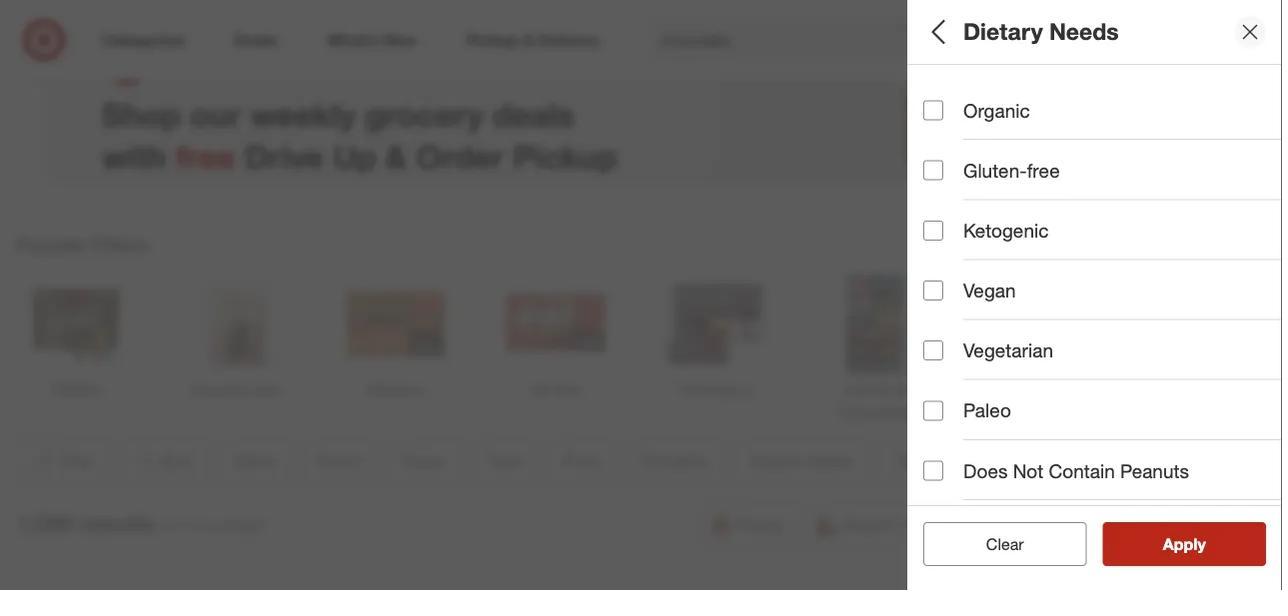 Task type: describe. For each thing, give the bounding box(es) containing it.
clear button
[[924, 523, 1087, 567]]

price button
[[924, 345, 1283, 415]]

apply button
[[1103, 523, 1267, 567]]

◎deals shop our weekly grocery deals with free drive up & order pickup
[[101, 31, 618, 176]]

does
[[964, 460, 1008, 483]]

not
[[1014, 460, 1044, 483]]

kinder;
[[1191, 174, 1236, 192]]

kat;
[[1162, 174, 1187, 192]]

type barks; filled chocolates; candy bars
[[924, 289, 1157, 332]]

vegan
[[964, 279, 1016, 302]]

grocery
[[365, 95, 484, 134]]

cookies
[[983, 244, 1034, 262]]

dietary needs button
[[924, 485, 1283, 555]]

flavor brownie; cookies & cream; peanut butter; peppermint
[[924, 219, 1267, 262]]

clear all
[[977, 535, 1035, 554]]

clear all button
[[924, 523, 1087, 567]]

results for see
[[1176, 535, 1228, 554]]

all
[[1019, 535, 1035, 554]]

order
[[417, 137, 504, 176]]

clear for clear
[[987, 535, 1025, 554]]

lindt;
[[1240, 174, 1275, 192]]

brownie;
[[924, 244, 979, 262]]

needs inside dialog
[[1050, 18, 1120, 46]]

Vegan checkbox
[[924, 281, 944, 301]]

butter;
[[1148, 244, 1191, 262]]

Vegetarian checkbox
[[924, 341, 944, 361]]

dietary needs dialog
[[908, 0, 1283, 591]]

paleo
[[964, 400, 1012, 423]]

see results button
[[1103, 523, 1267, 567]]

all
[[924, 18, 952, 46]]

1,090 results for "chocolate"
[[16, 510, 268, 538]]

deals
[[493, 95, 575, 134]]

weekly
[[250, 95, 356, 134]]

flavor
[[924, 219, 979, 242]]

3
[[924, 174, 932, 192]]

price
[[924, 366, 971, 389]]

does not contain peanuts
[[964, 460, 1190, 483]]

popular filters
[[16, 233, 147, 256]]

clear for clear all
[[977, 535, 1015, 554]]

& inside flavor brownie; cookies & cream; peanut butter; peppermint
[[1038, 244, 1047, 262]]

needs inside button
[[995, 499, 1053, 522]]

dietary needs inside button
[[924, 499, 1053, 522]]

Does Not Contain Peanuts checkbox
[[924, 461, 944, 481]]

Gluten-free checkbox
[[924, 161, 944, 181]]

all filters
[[924, 18, 1020, 46]]

chocolates;
[[1005, 314, 1080, 332]]

filters
[[958, 18, 1020, 46]]

occasion summer; wedding shower
[[924, 429, 1092, 472]]

filled
[[968, 314, 1001, 332]]

Ketogenic checkbox
[[924, 221, 944, 241]]



Task type: vqa. For each thing, say whether or not it's contained in the screenshot.
the beauty
no



Task type: locate. For each thing, give the bounding box(es) containing it.
search
[[1016, 32, 1064, 52]]

wedding
[[985, 454, 1040, 472]]

1 clear from the left
[[977, 535, 1015, 554]]

results inside button
[[1176, 535, 1228, 554]]

&
[[386, 137, 408, 176], [1038, 244, 1047, 262]]

1 horizontal spatial free
[[1028, 159, 1061, 182]]

free left the ghirardelli;
[[1028, 159, 1061, 182]]

barks;
[[924, 314, 964, 332]]

0 vertical spatial needs
[[1050, 18, 1120, 46]]

filters
[[91, 233, 147, 256]]

1 horizontal spatial &
[[1038, 244, 1047, 262]]

1 horizontal spatial results
[[1176, 535, 1228, 554]]

clear down does
[[987, 535, 1025, 554]]

dietary needs inside dialog
[[964, 18, 1120, 46]]

t
[[1279, 174, 1283, 192]]

peanuts
[[1121, 460, 1190, 483]]

see results
[[1143, 535, 1228, 554]]

1 vertical spatial dietary needs
[[924, 499, 1053, 522]]

needs up the all
[[995, 499, 1053, 522]]

occasion
[[924, 429, 1009, 452]]

needs up the deals button
[[1050, 18, 1120, 46]]

ketogenic
[[964, 219, 1049, 242]]

Organic checkbox
[[924, 101, 944, 121]]

cream;
[[1051, 244, 1096, 262]]

gluten-
[[964, 159, 1028, 182]]

for
[[162, 516, 181, 536]]

1 vertical spatial dietary
[[924, 499, 990, 522]]

& right up on the top of page
[[386, 137, 408, 176]]

deals
[[924, 86, 975, 109]]

dietary right all
[[964, 18, 1044, 46]]

free inside ◎deals shop our weekly grocery deals with free drive up & order pickup
[[175, 137, 235, 176]]

shower
[[1044, 454, 1092, 472]]

Paleo checkbox
[[924, 401, 944, 421]]

musketeers;
[[936, 174, 1012, 192]]

dietary
[[964, 18, 1044, 46], [924, 499, 990, 522]]

shop
[[101, 95, 181, 134]]

4
[[1249, 20, 1255, 33]]

summer;
[[924, 454, 981, 472]]

bars
[[1128, 314, 1157, 332]]

free
[[175, 137, 235, 176], [1028, 159, 1061, 182]]

vegetarian
[[964, 340, 1054, 363]]

see
[[1143, 535, 1171, 554]]

search button
[[1016, 18, 1064, 66]]

all filters dialog
[[908, 0, 1283, 591]]

organic
[[964, 99, 1031, 122]]

dietary down does not contain peanuts option at the bottom
[[924, 499, 990, 522]]

clear inside 'button'
[[987, 535, 1025, 554]]

1 vertical spatial needs
[[995, 499, 1053, 522]]

dietary inside dialog
[[964, 18, 1044, 46]]

clear inside "button"
[[977, 535, 1015, 554]]

clear left the all
[[977, 535, 1015, 554]]

results for 1,090
[[80, 510, 154, 538]]

gluten-free
[[964, 159, 1061, 182]]

results right the see
[[1176, 535, 1228, 554]]

1,090
[[16, 510, 74, 538]]

needs
[[1050, 18, 1120, 46], [995, 499, 1053, 522]]

0 vertical spatial dietary needs
[[964, 18, 1120, 46]]

drive
[[244, 137, 324, 176]]

4 link
[[1219, 18, 1263, 62]]

peanut
[[1100, 244, 1144, 262]]

brand
[[924, 149, 978, 172]]

What can we help you find? suggestions appear below search field
[[649, 18, 1030, 62]]

contain
[[1049, 460, 1116, 483]]

kit
[[1141, 174, 1158, 192]]

& left cream;
[[1038, 244, 1047, 262]]

dietary needs
[[964, 18, 1120, 46], [924, 499, 1053, 522]]

pickup
[[513, 137, 618, 176]]

clear
[[977, 535, 1015, 554], [987, 535, 1025, 554]]

popular
[[16, 233, 86, 256]]

1 vertical spatial &
[[1038, 244, 1047, 262]]

ghirardelli;
[[1070, 174, 1137, 192]]

up
[[333, 137, 377, 176]]

◎deals
[[101, 31, 270, 87]]

candy
[[1084, 314, 1124, 332]]

0 vertical spatial dietary
[[964, 18, 1044, 46]]

crunch;
[[1016, 174, 1066, 192]]

peppermint
[[1194, 244, 1267, 262]]

0 vertical spatial &
[[386, 137, 408, 176]]

results
[[80, 510, 154, 538], [1176, 535, 1228, 554]]

free down the our
[[175, 137, 235, 176]]

with
[[101, 137, 166, 176]]

0 horizontal spatial free
[[175, 137, 235, 176]]

& inside ◎deals shop our weekly grocery deals with free drive up & order pickup
[[386, 137, 408, 176]]

2 clear from the left
[[987, 535, 1025, 554]]

results left for
[[80, 510, 154, 538]]

dietary needs up clear all
[[924, 499, 1053, 522]]

dietary needs up organic
[[964, 18, 1120, 46]]

dietary inside button
[[924, 499, 990, 522]]

apply
[[1164, 535, 1207, 554]]

deals button
[[924, 65, 1283, 135]]

free inside dietary needs dialog
[[1028, 159, 1061, 182]]

0 horizontal spatial results
[[80, 510, 154, 538]]

"chocolate"
[[186, 516, 268, 536]]

our
[[190, 95, 241, 134]]

0 horizontal spatial &
[[386, 137, 408, 176]]

type
[[924, 289, 966, 312]]

brand 3 musketeers; crunch; ghirardelli; kit kat; kinder; lindt; t
[[924, 149, 1283, 192]]



